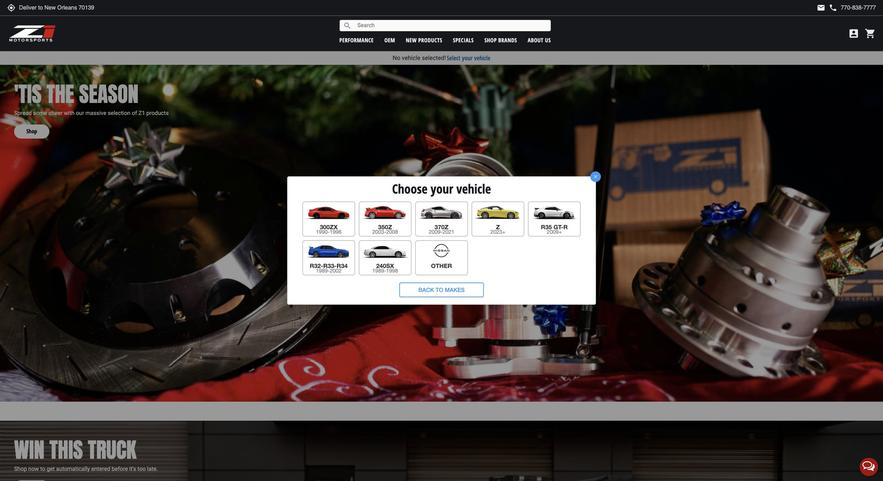 Task type: describe. For each thing, give the bounding box(es) containing it.
choose
[[392, 180, 428, 198]]

0 vertical spatial your
[[462, 54, 473, 62]]

350z
[[378, 223, 392, 231]]

entered
[[91, 466, 110, 472]]

z1
[[139, 110, 145, 116]]

mail phone
[[817, 4, 838, 12]]

350z 2003-2008
[[373, 223, 398, 235]]

240sx
[[376, 262, 394, 269]]

new products
[[406, 36, 443, 44]]

the
[[47, 78, 74, 110]]

nissan logo emblem logo image
[[430, 243, 454, 258]]

shopping_cart
[[865, 28, 877, 39]]

our
[[76, 110, 84, 116]]

selected!
[[422, 54, 446, 61]]

to inside button
[[436, 286, 444, 293]]

1 horizontal spatial products
[[419, 36, 443, 44]]

brands
[[499, 36, 517, 44]]

'tis the season spread some cheer with our massive selection of z1 products
[[14, 78, 169, 116]]

r35 gt-r 2009+
[[541, 223, 568, 235]]

shop for shop
[[26, 127, 37, 135]]

spread
[[14, 110, 32, 116]]

oem
[[385, 36, 395, 44]]

my_location
[[7, 4, 16, 12]]

account_box
[[849, 28, 860, 39]]

no vehicle selected! select your vehicle
[[393, 54, 491, 62]]

performance
[[340, 36, 374, 44]]

'tis
[[14, 78, 42, 110]]

2002
[[330, 268, 342, 274]]

no
[[393, 54, 401, 61]]

r33-
[[323, 262, 337, 269]]

z 2023+
[[491, 223, 506, 235]]

it's
[[129, 466, 136, 472]]

win this truck shop now to get automatically entered before it's too late.
[[14, 434, 158, 472]]

2021
[[443, 229, 455, 235]]

'tis the season spread some cheer with our massive selection of z1 products image
[[0, 65, 884, 402]]

season
[[79, 78, 138, 110]]

with
[[64, 110, 75, 116]]

truck
[[88, 434, 136, 466]]

about
[[528, 36, 544, 44]]

massive
[[86, 110, 106, 116]]

about us link
[[528, 36, 551, 44]]

shop inside win this truck shop now to get automatically entered before it's too late.
[[14, 466, 27, 472]]

us
[[545, 36, 551, 44]]

specials link
[[453, 36, 474, 44]]

automatically
[[56, 466, 90, 472]]

300zx 1990-1996
[[316, 223, 342, 235]]

r
[[564, 223, 568, 231]]

phone link
[[829, 4, 877, 12]]

now
[[28, 466, 39, 472]]

get
[[47, 466, 55, 472]]

300zx
[[320, 223, 338, 231]]



Task type: locate. For each thing, give the bounding box(es) containing it.
other
[[431, 262, 452, 269]]

products inside 'tis the season spread some cheer with our massive selection of z1 products
[[147, 110, 169, 116]]

before
[[112, 466, 128, 472]]

select your vehicle link
[[447, 54, 491, 62]]

2003-
[[373, 229, 386, 235]]

products right z1
[[147, 110, 169, 116]]

gt-
[[554, 223, 564, 231]]

r32-r33-r34 1989-2002
[[310, 262, 348, 274]]

mail
[[817, 4, 826, 12]]

z
[[496, 223, 500, 231]]

shop left the now
[[14, 466, 27, 472]]

370z
[[435, 223, 449, 231]]

1996
[[330, 229, 342, 235]]

shop
[[485, 36, 497, 44], [26, 127, 37, 135], [14, 466, 27, 472]]

win this truck shop now to get automatically entered before it's too late. image
[[0, 421, 884, 481]]

your right select
[[462, 54, 473, 62]]

shop link
[[14, 117, 49, 138]]

specials
[[453, 36, 474, 44]]

mail link
[[817, 4, 826, 12]]

1990-
[[316, 229, 330, 235]]

shop for shop brands
[[485, 36, 497, 44]]

0 horizontal spatial products
[[147, 110, 169, 116]]

2023+
[[491, 229, 506, 235]]

0 horizontal spatial to
[[40, 466, 45, 472]]

your
[[462, 54, 473, 62], [431, 180, 454, 198]]

search
[[343, 21, 352, 30]]

2 vertical spatial shop
[[14, 466, 27, 472]]

of
[[132, 110, 137, 116]]

vehicle inside no vehicle selected! select your vehicle
[[402, 54, 421, 61]]

to
[[436, 286, 444, 293], [40, 466, 45, 472]]

r35
[[541, 223, 552, 231]]

some
[[33, 110, 47, 116]]

2009-
[[429, 229, 443, 235]]

1 horizontal spatial your
[[462, 54, 473, 62]]

2009+
[[547, 229, 562, 235]]

selection
[[108, 110, 131, 116]]

to left get
[[40, 466, 45, 472]]

this
[[49, 434, 83, 466]]

0 vertical spatial products
[[419, 36, 443, 44]]

2008
[[386, 229, 398, 235]]

z1 motorsports logo image
[[9, 25, 56, 42]]

1 horizontal spatial 1989-
[[373, 268, 386, 274]]

vehicle
[[474, 54, 491, 62], [402, 54, 421, 61], [457, 180, 491, 198]]

shop left brands
[[485, 36, 497, 44]]

1 vertical spatial to
[[40, 466, 45, 472]]

too
[[138, 466, 146, 472]]

late.
[[147, 466, 158, 472]]

new
[[406, 36, 417, 44]]

0 vertical spatial shop
[[485, 36, 497, 44]]

shopping_cart link
[[864, 28, 877, 39]]

1989- left r34
[[316, 268, 330, 274]]

new products link
[[406, 36, 443, 44]]

1989- inside 240sx 1989-1998
[[373, 268, 386, 274]]

to inside win this truck shop now to get automatically entered before it's too late.
[[40, 466, 45, 472]]

products up selected! at the top of page
[[419, 36, 443, 44]]

nissan skyline coupe sedan r34 gtr gt-r bnr34 gts-t gtst gts awd attesa 1999 2000 2001 2002 rb20det rb25de rb25det rb26dett z1 motorsports logo image
[[305, 243, 352, 258]]

0 vertical spatial to
[[436, 286, 444, 293]]

win
[[14, 434, 45, 466]]

shop brands
[[485, 36, 517, 44]]

phone
[[829, 4, 838, 12]]

performance link
[[340, 36, 374, 44]]

account_box link
[[847, 28, 862, 39]]

1998
[[386, 268, 398, 274]]

shop brands link
[[485, 36, 517, 44]]

0 horizontal spatial your
[[431, 180, 454, 198]]

0 horizontal spatial 1989-
[[316, 268, 330, 274]]

makes
[[445, 286, 465, 293]]

r32-
[[310, 262, 323, 269]]

1 vertical spatial shop
[[26, 127, 37, 135]]

1 1989- from the left
[[316, 268, 330, 274]]

products
[[419, 36, 443, 44], [147, 110, 169, 116]]

r34
[[337, 262, 348, 269]]

back to makes
[[419, 286, 465, 293]]

Search search field
[[352, 20, 551, 31]]

1 vertical spatial your
[[431, 180, 454, 198]]

2 1989- from the left
[[373, 268, 386, 274]]

to right back
[[436, 286, 444, 293]]

shop down some
[[26, 127, 37, 135]]

your right choose
[[431, 180, 454, 198]]

1989- down nissan 240sx silvia zenki kouki s14 1995 1996 1997 1998 1999 ka24de ka24det sr20det rb26dett z1 motorsports logo
[[373, 268, 386, 274]]

select
[[447, 54, 461, 62]]

1989-
[[316, 268, 330, 274], [373, 268, 386, 274]]

240sx 1989-1998
[[373, 262, 398, 274]]

370z 2009-2021
[[429, 223, 455, 235]]

back
[[419, 286, 434, 293]]

1989- inside the r32-r33-r34 1989-2002
[[316, 268, 330, 274]]

1 horizontal spatial to
[[436, 286, 444, 293]]

choose your vehicle
[[392, 180, 491, 198]]

nissan 240sx silvia zenki kouki s14 1995 1996 1997 1998 1999 ka24de ka24det sr20det rb26dett z1 motorsports logo image
[[362, 243, 409, 258]]

cheer
[[49, 110, 63, 116]]

about us
[[528, 36, 551, 44]]

back to makes button
[[400, 283, 484, 297]]

1 vertical spatial products
[[147, 110, 169, 116]]

oem link
[[385, 36, 395, 44]]



Task type: vqa. For each thing, say whether or not it's contained in the screenshot.
1st star_border from the left
no



